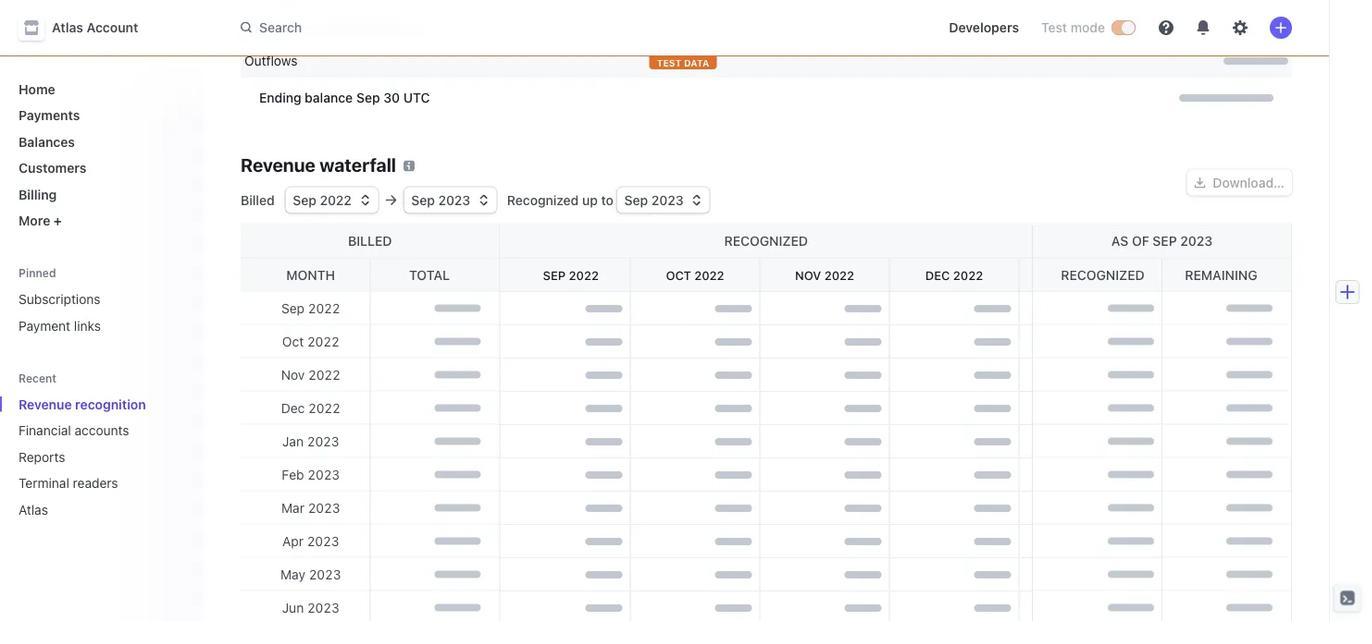 Task type: describe. For each thing, give the bounding box(es) containing it.
terminal readers link
[[11, 469, 163, 499]]

future
[[274, 20, 310, 35]]

row containing ending balance
[[241, 78, 1292, 118]]

as
[[1111, 233, 1129, 248]]

Search text field
[[230, 11, 752, 45]]

1 sep 2023 button from the left
[[404, 187, 496, 213]]

grid containing new future scheduled billings
[[241, 0, 1292, 118]]

outflows row
[[241, 44, 1292, 78]]

revenue recognition link
[[11, 390, 163, 420]]

outflows
[[244, 53, 297, 68]]

billed
[[241, 193, 278, 208]]

revenue waterfall
[[241, 154, 396, 175]]

recent navigation links element
[[0, 371, 204, 525]]

atlas for atlas account
[[52, 20, 83, 35]]

pinned
[[19, 267, 56, 280]]

sep right of
[[1153, 233, 1177, 248]]

revenue for revenue recognition
[[19, 397, 72, 412]]

jun 2023
[[282, 601, 339, 616]]

jun
[[282, 601, 304, 616]]

as of sep 2023
[[1111, 233, 1213, 248]]

subscriptions link
[[11, 285, 189, 315]]

test
[[657, 57, 681, 68]]

recent
[[19, 372, 57, 385]]

2023 for feb 2023
[[308, 467, 340, 483]]

test
[[1041, 20, 1067, 35]]

payments link
[[11, 100, 189, 130]]

2023 for may 2023
[[309, 567, 341, 583]]

sep right the to
[[624, 193, 648, 208]]

0 vertical spatial nov
[[795, 268, 821, 282]]

readers
[[73, 476, 118, 491]]

payment links link
[[11, 311, 189, 341]]

2023 right the to
[[651, 193, 684, 208]]

reports link
[[11, 442, 163, 472]]

cell for new future scheduled billings
[[771, 19, 1288, 37]]

payment links
[[19, 318, 101, 334]]

customers link
[[11, 153, 189, 183]]

scheduled
[[314, 20, 376, 35]]

recognized
[[507, 193, 579, 208]]

financial accounts link
[[11, 416, 163, 446]]

billing link
[[11, 180, 189, 210]]

feb
[[282, 467, 304, 483]]

payments
[[19, 108, 80, 123]]

cell for outflows
[[771, 52, 1288, 70]]

search
[[259, 20, 302, 35]]

0 vertical spatial dec
[[925, 268, 950, 282]]

new future scheduled billings row
[[241, 11, 1292, 44]]

home
[[19, 81, 55, 97]]

test data
[[657, 57, 709, 68]]

jan 2023
[[282, 434, 339, 449]]

sep down month
[[281, 301, 305, 316]]

atlas account
[[52, 20, 138, 35]]

developers
[[949, 20, 1019, 35]]

0 vertical spatial oct 2022
[[665, 268, 724, 282]]

ending balance sep 30 utc
[[259, 90, 430, 106]]

recognition
[[75, 397, 146, 412]]

pinned element
[[11, 285, 189, 341]]

2022 inside popup button
[[320, 193, 352, 208]]

new
[[244, 20, 271, 35]]

mar
[[281, 501, 304, 516]]

utc
[[403, 90, 430, 106]]

more
[[19, 213, 50, 229]]

data
[[684, 57, 709, 68]]

atlas for atlas
[[19, 503, 48, 518]]

download…
[[1213, 175, 1285, 190]]

0 vertical spatial oct
[[665, 268, 691, 282]]

0 horizontal spatial dec 2022
[[281, 401, 340, 416]]

atlas account button
[[19, 15, 157, 41]]

balances
[[19, 134, 75, 149]]

remaining
[[1185, 267, 1257, 283]]

links
[[74, 318, 101, 334]]

accounts
[[75, 423, 129, 439]]

0 horizontal spatial nov 2022
[[281, 367, 340, 383]]

1 vertical spatial recognized
[[1061, 267, 1145, 283]]

2023 for apr 2023
[[307, 534, 339, 549]]



Task type: locate. For each thing, give the bounding box(es) containing it.
financial
[[19, 423, 71, 439]]

may 2023
[[281, 567, 341, 583]]

terminal
[[19, 476, 69, 491]]

sep inside row
[[356, 90, 380, 106]]

1 vertical spatial revenue
[[19, 397, 72, 412]]

2023 right "mar"
[[308, 501, 340, 516]]

billing
[[19, 187, 57, 202]]

0 horizontal spatial recognized
[[724, 233, 808, 248]]

billed
[[348, 233, 392, 248]]

sep 2022 button
[[285, 187, 378, 213]]

mode
[[1071, 20, 1105, 35]]

1 vertical spatial dec
[[281, 401, 305, 416]]

sep 2022 down up
[[542, 268, 598, 282]]

1 cell from the top
[[771, 19, 1288, 37]]

apr
[[282, 534, 304, 549]]

atlas
[[52, 20, 83, 35], [19, 503, 48, 518]]

to
[[601, 193, 613, 208]]

2023
[[438, 193, 470, 208], [651, 193, 684, 208], [1180, 233, 1213, 248], [307, 434, 339, 449], [308, 467, 340, 483], [308, 501, 340, 516], [307, 534, 339, 549], [309, 567, 341, 583], [307, 601, 339, 616]]

total
[[409, 267, 450, 283]]

atlas link
[[11, 495, 163, 525]]

dec 2022
[[925, 268, 983, 282], [281, 401, 340, 416]]

0 horizontal spatial revenue
[[19, 397, 72, 412]]

1 horizontal spatial nov
[[795, 268, 821, 282]]

account
[[87, 20, 138, 35]]

balance
[[305, 90, 353, 106]]

1 vertical spatial dec 2022
[[281, 401, 340, 416]]

sep up 'total'
[[411, 193, 435, 208]]

0 horizontal spatial sep 2023 button
[[404, 187, 496, 213]]

1 horizontal spatial atlas
[[52, 20, 83, 35]]

up
[[582, 193, 598, 208]]

2023 right the jan
[[307, 434, 339, 449]]

3 cell from the top
[[771, 89, 1273, 107]]

0 vertical spatial atlas
[[52, 20, 83, 35]]

row
[[241, 78, 1292, 118]]

1 vertical spatial oct 2022
[[282, 334, 339, 349]]

grid
[[241, 0, 1292, 118]]

dec
[[925, 268, 950, 282], [281, 401, 305, 416]]

sep 2023
[[411, 193, 470, 208]]

pinned navigation links element
[[11, 266, 189, 341]]

2023 right feb
[[308, 467, 340, 483]]

revenue up financial
[[19, 397, 72, 412]]

recent element
[[0, 390, 204, 525]]

1 vertical spatial oct
[[282, 334, 304, 349]]

financial accounts
[[19, 423, 129, 439]]

Search search field
[[230, 11, 752, 45]]

atlas inside button
[[52, 20, 83, 35]]

revenue up billed
[[241, 154, 315, 175]]

revenue inside the recent element
[[19, 397, 72, 412]]

0 vertical spatial sep 2022
[[293, 193, 352, 208]]

0 horizontal spatial oct 2022
[[282, 334, 339, 349]]

1 vertical spatial cell
[[771, 52, 1288, 70]]

sep left 30
[[356, 90, 380, 106]]

2 sep 2023 button from the left
[[617, 187, 709, 213]]

revenue for revenue waterfall
[[241, 154, 315, 175]]

sep
[[356, 90, 380, 106], [293, 193, 316, 208], [411, 193, 435, 208], [624, 193, 648, 208], [1153, 233, 1177, 248], [542, 268, 565, 282], [281, 301, 305, 316]]

atlas inside "link"
[[19, 503, 48, 518]]

nov 2022
[[795, 268, 854, 282], [281, 367, 340, 383]]

2 cell from the top
[[771, 52, 1288, 70]]

0 horizontal spatial dec
[[281, 401, 305, 416]]

sep 2022 down month
[[281, 301, 340, 316]]

0 vertical spatial dec 2022
[[925, 268, 983, 282]]

1 vertical spatial atlas
[[19, 503, 48, 518]]

cell inside the outflows row
[[771, 52, 1288, 70]]

1 vertical spatial sep 2022
[[542, 268, 598, 282]]

waterfall
[[320, 154, 396, 175]]

payment
[[19, 318, 70, 334]]

billings
[[379, 20, 421, 35]]

terminal readers
[[19, 476, 118, 491]]

sep 2022 down the "revenue waterfall" at top left
[[293, 193, 352, 208]]

sep down the "revenue waterfall" at top left
[[293, 193, 316, 208]]

month
[[286, 267, 335, 283]]

subscriptions
[[19, 292, 100, 307]]

apr 2023
[[282, 534, 339, 549]]

recognized
[[724, 233, 808, 248], [1061, 267, 1145, 283]]

ending
[[259, 90, 301, 106]]

2023 up remaining
[[1180, 233, 1213, 248]]

1 horizontal spatial oct 2022
[[665, 268, 724, 282]]

cell
[[771, 19, 1288, 37], [771, 52, 1288, 70], [771, 89, 1273, 107]]

sep 2022 inside popup button
[[293, 193, 352, 208]]

oct 2022
[[665, 268, 724, 282], [282, 334, 339, 349]]

core navigation links element
[[11, 74, 189, 236]]

1 horizontal spatial dec 2022
[[925, 268, 983, 282]]

developers link
[[941, 13, 1026, 43]]

feb 2023
[[282, 467, 340, 483]]

revenue
[[241, 154, 315, 175], [19, 397, 72, 412]]

0 horizontal spatial atlas
[[19, 503, 48, 518]]

sep 2023 button
[[404, 187, 496, 213], [617, 187, 709, 213]]

atlas left account
[[52, 20, 83, 35]]

0 vertical spatial cell
[[771, 19, 1288, 37]]

1 horizontal spatial nov 2022
[[795, 268, 854, 282]]

30
[[383, 90, 400, 106]]

2023 for mar 2023
[[308, 501, 340, 516]]

sep inside popup button
[[293, 193, 316, 208]]

1 horizontal spatial recognized
[[1061, 267, 1145, 283]]

sep 2023 button up 'total'
[[404, 187, 496, 213]]

0 horizontal spatial oct
[[282, 334, 304, 349]]

jan
[[282, 434, 304, 449]]

2023 right may
[[309, 567, 341, 583]]

customers
[[19, 161, 86, 176]]

sep 2023 button right the to
[[617, 187, 709, 213]]

help image
[[1159, 20, 1174, 35]]

test mode
[[1041, 20, 1105, 35]]

new future scheduled billings
[[244, 20, 421, 35]]

revenue recognition
[[19, 397, 146, 412]]

atlas down terminal in the left of the page
[[19, 503, 48, 518]]

svg image
[[1194, 177, 1205, 188]]

1 horizontal spatial revenue
[[241, 154, 315, 175]]

2023 for jun 2023
[[307, 601, 339, 616]]

settings image
[[1233, 20, 1248, 35]]

2 vertical spatial sep 2022
[[281, 301, 340, 316]]

2023 up 'total'
[[438, 193, 470, 208]]

may
[[281, 567, 305, 583]]

2 vertical spatial cell
[[771, 89, 1273, 107]]

1 vertical spatial nov 2022
[[281, 367, 340, 383]]

cell inside new future scheduled billings row
[[771, 19, 1288, 37]]

1 horizontal spatial sep 2023 button
[[617, 187, 709, 213]]

0 vertical spatial nov 2022
[[795, 268, 854, 282]]

download… button
[[1187, 170, 1292, 196]]

0 vertical spatial revenue
[[241, 154, 315, 175]]

+
[[54, 213, 62, 229]]

home link
[[11, 74, 189, 104]]

0 horizontal spatial nov
[[281, 367, 305, 383]]

0 vertical spatial recognized
[[724, 233, 808, 248]]

1 horizontal spatial dec
[[925, 268, 950, 282]]

recognized up to sep 2023
[[504, 193, 684, 208]]

of
[[1132, 233, 1149, 248]]

2023 right 'apr'
[[307, 534, 339, 549]]

reports
[[19, 450, 65, 465]]

nov
[[795, 268, 821, 282], [281, 367, 305, 383]]

oct
[[665, 268, 691, 282], [282, 334, 304, 349]]

sep down "recognized"
[[542, 268, 565, 282]]

sep 2022
[[293, 193, 352, 208], [542, 268, 598, 282], [281, 301, 340, 316]]

more +
[[19, 213, 62, 229]]

cell inside row
[[771, 89, 1273, 107]]

2023 for sep 2023
[[438, 193, 470, 208]]

mar 2023
[[281, 501, 340, 516]]

1 horizontal spatial oct
[[665, 268, 691, 282]]

1 vertical spatial nov
[[281, 367, 305, 383]]

2023 right jun
[[307, 601, 339, 616]]

2023 for jan 2023
[[307, 434, 339, 449]]

balances link
[[11, 127, 189, 157]]



Task type: vqa. For each thing, say whether or not it's contained in the screenshot.
'Refunds'
no



